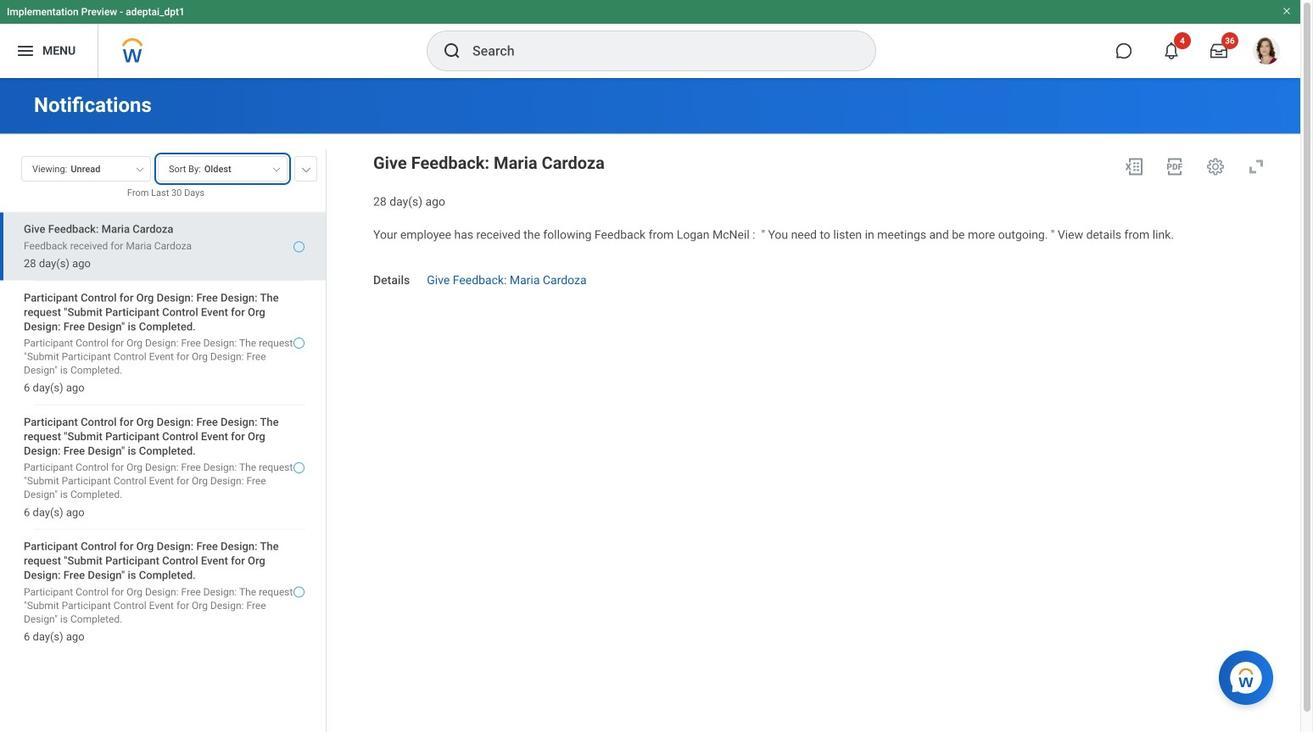 Task type: vqa. For each thing, say whether or not it's contained in the screenshot.
Status
no



Task type: locate. For each thing, give the bounding box(es) containing it.
1 vertical spatial mark read image
[[294, 462, 305, 473]]

main content
[[0, 78, 1301, 732]]

notifications large image
[[1163, 42, 1180, 59]]

banner
[[0, 0, 1301, 78]]

task actions image
[[1206, 157, 1226, 177]]

export to excel image
[[1124, 157, 1145, 177]]

close environment banner image
[[1282, 6, 1292, 16]]

search image
[[442, 41, 462, 61]]

1 vertical spatial mark read image
[[294, 587, 305, 598]]

region
[[373, 150, 1274, 210]]

mark read image
[[294, 338, 305, 349], [294, 462, 305, 473]]

0 vertical spatial mark read image
[[294, 338, 305, 349]]

tab panel
[[0, 148, 326, 732]]

1 mark read image from the top
[[294, 241, 305, 252]]

mark read image
[[294, 241, 305, 252], [294, 587, 305, 598]]

0 vertical spatial mark read image
[[294, 241, 305, 252]]

1 mark read image from the top
[[294, 338, 305, 349]]



Task type: describe. For each thing, give the bounding box(es) containing it.
view printable version (pdf) image
[[1165, 157, 1185, 177]]

inbox items list box
[[0, 212, 326, 732]]

2 mark read image from the top
[[294, 462, 305, 473]]

2 mark read image from the top
[[294, 587, 305, 598]]

Search Workday  search field
[[473, 32, 841, 70]]

justify image
[[15, 41, 36, 61]]

inbox large image
[[1211, 42, 1228, 59]]

more image
[[301, 164, 311, 172]]

fullscreen image
[[1246, 157, 1267, 177]]

profile logan mcneil image
[[1253, 37, 1280, 68]]



